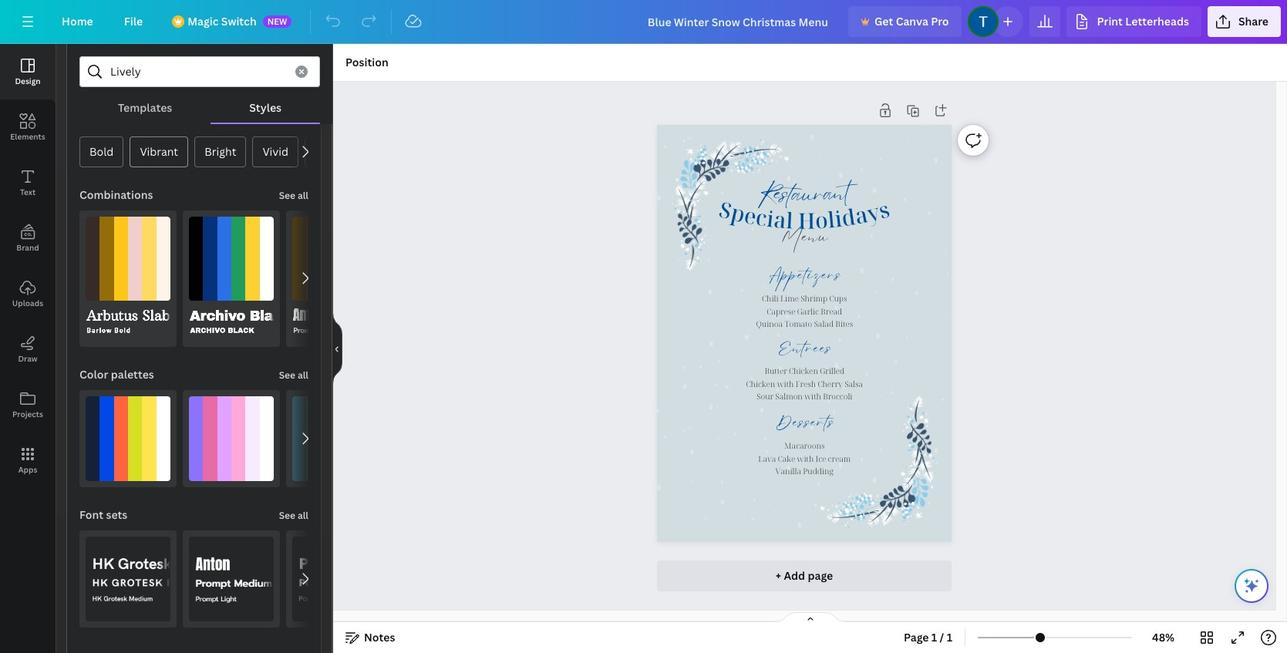 Task type: vqa. For each thing, say whether or not it's contained in the screenshot.
co-
no



Task type: describe. For each thing, give the bounding box(es) containing it.
draw
[[18, 353, 37, 364]]

p
[[728, 197, 748, 229]]

all for font sets
[[298, 509, 309, 522]]

print letterheads
[[1097, 14, 1189, 29]]

notes
[[364, 630, 395, 645]]

entrees butter chicken grilled chicken with fresh cherry salsa sour salmon with broccoli
[[746, 347, 863, 402]]

garlic
[[797, 306, 819, 317]]

combinations button
[[78, 180, 155, 211]]

macaroons
[[784, 441, 825, 451]]

+
[[776, 569, 782, 583]]

1 vertical spatial chicken
[[746, 379, 775, 389]]

a u r a n t
[[792, 190, 854, 222]]

side panel tab list
[[0, 44, 56, 488]]

vibrant button
[[130, 137, 188, 167]]

lime
[[780, 293, 799, 304]]

design
[[15, 76, 41, 86]]

file
[[124, 14, 143, 29]]

cake
[[778, 453, 795, 464]]

combinations
[[79, 187, 153, 202]]

bread
[[821, 306, 842, 317]]

print letterheads button
[[1067, 6, 1202, 37]]

broccoli
[[823, 391, 853, 402]]

add
[[784, 569, 805, 583]]

/
[[940, 630, 945, 645]]

get canva pro button
[[849, 6, 962, 37]]

print
[[1097, 14, 1123, 29]]

caprese
[[767, 306, 796, 317]]

s
[[716, 194, 736, 226]]

fresh
[[796, 379, 816, 389]]

get
[[875, 14, 894, 29]]

see all button for color palettes
[[278, 359, 310, 390]]

get canva pro
[[875, 14, 949, 29]]

file button
[[112, 6, 155, 37]]

home link
[[49, 6, 106, 37]]

entrees
[[778, 347, 832, 366]]

salsa
[[845, 379, 863, 389]]

1 1 from the left
[[932, 630, 938, 645]]

r
[[815, 193, 826, 222]]

sour
[[757, 391, 774, 402]]

color palettes button
[[78, 359, 156, 390]]

salad
[[814, 319, 834, 329]]

share button
[[1208, 6, 1281, 37]]

e
[[742, 200, 759, 231]]

page
[[808, 569, 833, 583]]

u
[[803, 194, 816, 222]]

styles button
[[211, 93, 320, 123]]

new
[[267, 15, 287, 27]]

cream
[[828, 453, 851, 464]]

a inside s p e c i a l
[[773, 204, 788, 235]]

pudding
[[803, 466, 834, 477]]

home
[[62, 14, 93, 29]]

canva
[[896, 14, 929, 29]]

styles
[[249, 100, 282, 115]]

switch
[[221, 14, 257, 29]]

projects button
[[0, 377, 56, 433]]

chili
[[762, 293, 779, 304]]

font sets
[[79, 507, 128, 522]]

color
[[79, 367, 108, 382]]

text button
[[0, 155, 56, 211]]

vanilla
[[776, 466, 801, 477]]

tomato
[[785, 319, 812, 329]]

n
[[834, 191, 849, 221]]

draw button
[[0, 322, 56, 377]]

vibrant
[[140, 144, 178, 159]]

0 vertical spatial with
[[777, 379, 794, 389]]

vivid
[[263, 144, 289, 159]]

2 1 from the left
[[947, 630, 953, 645]]

notes button
[[339, 626, 401, 650]]

o
[[815, 205, 829, 235]]

+ add page button
[[657, 561, 952, 592]]

apply "milk carton" style image
[[292, 396, 377, 481]]

uploads button
[[0, 266, 56, 322]]

design button
[[0, 44, 56, 100]]

shrimp
[[801, 293, 828, 304]]

see all for color palettes
[[279, 368, 309, 382]]

apps button
[[0, 433, 56, 488]]

text
[[20, 187, 36, 197]]



Task type: locate. For each thing, give the bounding box(es) containing it.
cherry
[[818, 379, 843, 389]]

menu
[[781, 236, 829, 257]]

see all
[[279, 189, 309, 202], [279, 368, 309, 382], [279, 509, 309, 522]]

bright button
[[194, 137, 246, 167]]

1
[[932, 630, 938, 645], [947, 630, 953, 645]]

2 see all button from the top
[[278, 359, 310, 390]]

0 vertical spatial chicken
[[789, 366, 818, 377]]

bites
[[836, 319, 853, 329]]

chicken up the fresh
[[789, 366, 818, 377]]

1 horizontal spatial l
[[827, 204, 836, 234]]

magic switch
[[188, 14, 257, 29]]

share
[[1239, 14, 1269, 29]]

1 horizontal spatial i
[[833, 204, 844, 234]]

1 i from the left
[[765, 204, 776, 234]]

0 vertical spatial see
[[279, 189, 295, 202]]

1 see all button from the top
[[278, 180, 310, 211]]

with down the fresh
[[805, 391, 821, 402]]

0 horizontal spatial 1
[[932, 630, 938, 645]]

apply "cosmic flair" style image
[[189, 396, 274, 481]]

templates button
[[79, 93, 211, 123]]

1 vertical spatial with
[[805, 391, 821, 402]]

magic
[[188, 14, 219, 29]]

2 vertical spatial see all
[[279, 509, 309, 522]]

2 all from the top
[[298, 368, 309, 382]]

1 vertical spatial see all button
[[278, 359, 310, 390]]

3 see all button from the top
[[278, 500, 310, 530]]

48%
[[1153, 630, 1175, 645]]

2 see from the top
[[279, 368, 295, 382]]

1 left /
[[932, 630, 938, 645]]

position button
[[339, 50, 395, 75]]

1 vertical spatial see all
[[279, 368, 309, 382]]

Search styles search field
[[110, 57, 286, 86]]

chili lime shrimp cups caprese garlic bread quinoa tomato salad bites
[[756, 293, 853, 329]]

1 see from the top
[[279, 189, 295, 202]]

font
[[79, 507, 103, 522]]

0 horizontal spatial i
[[765, 204, 776, 234]]

canva assistant image
[[1243, 577, 1261, 596]]

2 see all from the top
[[279, 368, 309, 382]]

projects
[[12, 409, 43, 420]]

lava
[[758, 453, 776, 464]]

show pages image
[[773, 612, 847, 624]]

desserts
[[776, 422, 835, 441]]

uploads
[[12, 298, 43, 309]]

Design title text field
[[635, 6, 842, 37]]

i right o
[[833, 204, 844, 234]]

pro
[[931, 14, 949, 29]]

chicken
[[789, 366, 818, 377], [746, 379, 775, 389]]

desserts macaroons lava cake with ice cream vanilla pudding
[[758, 422, 851, 477]]

1 all from the top
[[298, 189, 309, 202]]

3 see from the top
[[279, 509, 295, 522]]

salmon
[[775, 391, 803, 402]]

grilled
[[820, 366, 845, 377]]

see all button for combinations
[[278, 180, 310, 211]]

1 right /
[[947, 630, 953, 645]]

butter
[[765, 366, 787, 377]]

2 vertical spatial with
[[797, 453, 814, 464]]

1 horizontal spatial 1
[[947, 630, 953, 645]]

t
[[846, 190, 854, 219]]

y
[[864, 197, 883, 228]]

s p e c i a l
[[716, 194, 794, 235]]

s
[[875, 194, 893, 225]]

chicken up sour on the bottom of the page
[[746, 379, 775, 389]]

with down 'macaroons'
[[797, 453, 814, 464]]

1 vertical spatial all
[[298, 368, 309, 382]]

l inside h o l i d a y s
[[827, 204, 836, 234]]

see for color palettes
[[279, 368, 295, 382]]

apply "neon noise" style image
[[86, 396, 170, 481]]

3 all from the top
[[298, 509, 309, 522]]

with up salmon
[[777, 379, 794, 389]]

a inside h o l i d a y s
[[853, 199, 870, 231]]

brand button
[[0, 211, 56, 266]]

see all button for font sets
[[278, 500, 310, 530]]

hide image
[[332, 312, 343, 386]]

0 horizontal spatial l
[[786, 205, 794, 235]]

l inside s p e c i a l
[[786, 205, 794, 235]]

2 vertical spatial see
[[279, 509, 295, 522]]

with
[[777, 379, 794, 389], [805, 391, 821, 402], [797, 453, 814, 464]]

1 see all from the top
[[279, 189, 309, 202]]

0 vertical spatial see all
[[279, 189, 309, 202]]

quinoa
[[756, 319, 783, 329]]

48% button
[[1139, 626, 1189, 650]]

i inside h o l i d a y s
[[833, 204, 844, 234]]

page 1 / 1
[[904, 630, 953, 645]]

sets
[[106, 507, 128, 522]]

color palettes
[[79, 367, 154, 382]]

ice
[[816, 453, 826, 464]]

templates
[[118, 100, 172, 115]]

all for combinations
[[298, 189, 309, 202]]

0 horizontal spatial chicken
[[746, 379, 775, 389]]

1 vertical spatial see
[[279, 368, 295, 382]]

1 horizontal spatial chicken
[[789, 366, 818, 377]]

see all for combinations
[[279, 189, 309, 202]]

apps
[[18, 464, 37, 475]]

elements
[[10, 131, 45, 142]]

see for combinations
[[279, 189, 295, 202]]

see
[[279, 189, 295, 202], [279, 368, 295, 382], [279, 509, 295, 522]]

bold
[[89, 144, 114, 159]]

0 vertical spatial see all button
[[278, 180, 310, 211]]

l right r
[[827, 204, 836, 234]]

2 i from the left
[[833, 204, 844, 234]]

i inside s p e c i a l
[[765, 204, 776, 234]]

a
[[824, 192, 837, 222], [792, 193, 803, 222], [853, 199, 870, 231], [773, 204, 788, 235]]

position
[[346, 55, 389, 69]]

brand
[[16, 242, 39, 253]]

cups
[[829, 293, 847, 304]]

i right the e
[[765, 204, 776, 234]]

3 see all from the top
[[279, 509, 309, 522]]

font sets button
[[78, 500, 129, 530]]

page
[[904, 630, 929, 645]]

2 vertical spatial see all button
[[278, 500, 310, 530]]

2 vertical spatial all
[[298, 509, 309, 522]]

all for color palettes
[[298, 368, 309, 382]]

0 vertical spatial all
[[298, 189, 309, 202]]

with inside desserts macaroons lava cake with ice cream vanilla pudding
[[797, 453, 814, 464]]

see all for font sets
[[279, 509, 309, 522]]

h o l i d a y s
[[798, 194, 893, 235]]

appetizers
[[769, 275, 842, 293]]

see for font sets
[[279, 509, 295, 522]]

main menu bar
[[0, 0, 1288, 44]]

+ add page
[[776, 569, 833, 583]]

d
[[840, 202, 858, 233]]

palettes
[[111, 367, 154, 382]]

h
[[798, 206, 816, 235]]

l left h
[[786, 205, 794, 235]]

vivid button
[[253, 137, 299, 167]]

i
[[765, 204, 776, 234], [833, 204, 844, 234]]



